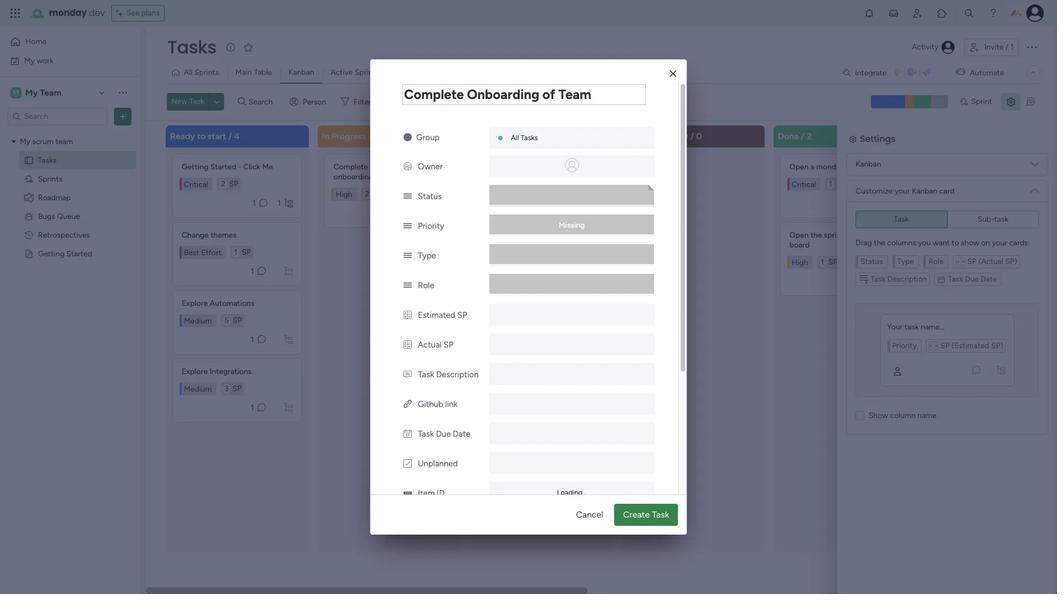 Task type: vqa. For each thing, say whether or not it's contained in the screenshot.
menu image
no



Task type: describe. For each thing, give the bounding box(es) containing it.
sprints inside button
[[194, 68, 219, 77]]

my work
[[24, 56, 53, 65]]

automations
[[210, 299, 254, 308]]

waiting
[[474, 131, 505, 141]]

drag the columns you want to show on your cards: for sp
[[856, 238, 1030, 247]]

create task
[[623, 510, 669, 520]]

by epic button
[[577, 64, 619, 81]]

type
[[418, 251, 436, 261]]

angle down image
[[214, 98, 219, 106]]

collapse board header image
[[1029, 68, 1038, 77]]

workspace selection element
[[10, 86, 63, 99]]

description for sp
[[887, 274, 927, 284]]

1 0 from the left
[[554, 131, 560, 141]]

2 0 from the left
[[696, 131, 702, 141]]

cards: for sp
[[1009, 238, 1030, 247]]

column for (estimated sp)
[[890, 435, 915, 444]]

see plans
[[126, 8, 160, 18]]

in progress / 1
[[322, 131, 378, 141]]

sub-task button for (estimated sp)
[[947, 234, 1039, 252]]

active sprint button
[[322, 64, 384, 81]]

2 vertical spatial description
[[436, 370, 478, 380]]

my for my scrum team
[[20, 137, 30, 146]]

sp (actual sp) for sp
[[967, 257, 1017, 266]]

you for sp
[[918, 238, 931, 247]]

v2 search image
[[238, 96, 246, 108]]

open for open the sprint management board
[[790, 230, 809, 240]]

new
[[171, 97, 187, 106]]

review
[[520, 131, 547, 141]]

on for sp
[[981, 238, 990, 247]]

dapulse integrations image
[[842, 69, 851, 77]]

team
[[40, 87, 61, 98]]

in
[[322, 131, 329, 141]]

5 sp
[[224, 316, 242, 325]]

themes
[[211, 230, 236, 240]]

name for (estimated sp)
[[917, 435, 936, 444]]

ready
[[170, 131, 195, 141]]

cards: for (estimated sp)
[[1009, 262, 1029, 271]]

sub- for (estimated sp)
[[978, 238, 994, 247]]

sprint for sprint planning
[[392, 68, 413, 77]]

by epic
[[585, 68, 611, 77]]

customize your kanban card for sp
[[856, 186, 955, 196]]

actual sp
[[418, 340, 453, 350]]

sprint for sprint
[[971, 97, 992, 106]]

click
[[243, 162, 260, 172]]

sub-task for (estimated sp)
[[978, 238, 1008, 247]]

dev for complete the monday dev onboarding flow
[[413, 162, 426, 172]]

arrow down image
[[375, 95, 388, 109]]

group
[[416, 133, 439, 143]]

dapulse numbers column image for estimated sp
[[403, 311, 412, 320]]

person
[[303, 97, 326, 107]]

sprint
[[824, 230, 844, 240]]

link
[[445, 400, 457, 410]]

me
[[262, 162, 273, 172]]

invite
[[984, 42, 1004, 52]]

due for (estimated sp)
[[964, 298, 978, 307]]

drag for sp
[[856, 238, 872, 247]]

role
[[418, 281, 434, 291]]

complete the monday dev onboarding flow
[[334, 162, 428, 181]]

show column name for (estimated sp)
[[868, 435, 936, 444]]

columns for (estimated sp)
[[887, 262, 916, 271]]

kanban button
[[280, 64, 322, 81]]

(actual for sp
[[979, 257, 1003, 266]]

want for sp
[[933, 238, 950, 247]]

monday for complete the monday dev onboarding flow
[[383, 162, 411, 172]]

kanban inside 'button'
[[288, 68, 314, 77]]

all tasks
[[511, 134, 538, 142]]

v2 status image for status
[[403, 192, 412, 202]]

automate
[[970, 68, 1004, 77]]

my for my team
[[25, 87, 38, 98]]

row group inside main content
[[164, 125, 1057, 588]]

2 for complete the monday dev onboarding flow
[[365, 189, 369, 198]]

0 horizontal spatial monday
[[49, 7, 87, 19]]

/ right review
[[549, 131, 552, 141]]

integrate
[[855, 68, 887, 77]]

monday for open a monday dev account
[[816, 162, 844, 172]]

see
[[126, 8, 140, 18]]

all sprints
[[184, 68, 219, 77]]

maria williams image
[[1026, 4, 1044, 22]]

my tasks button
[[486, 64, 533, 81]]

unplanned
[[418, 459, 458, 469]]

done / 2
[[778, 131, 812, 141]]

task due date inside dialog
[[418, 429, 470, 439]]

your for (estimated sp)
[[887, 346, 903, 356]]

high for in progress
[[336, 189, 352, 199]]

all sprints button
[[167, 64, 227, 81]]

v2 status image
[[403, 281, 412, 291]]

my scrum team
[[20, 137, 73, 146]]

done
[[778, 131, 799, 141]]

show board description image
[[224, 42, 237, 53]]

-
[[238, 162, 241, 172]]

sub- for sp
[[978, 214, 994, 224]]

due inside dialog
[[436, 429, 451, 439]]

by
[[585, 68, 594, 77]]

missing
[[558, 221, 585, 230]]

started for getting started
[[66, 249, 92, 258]]

column for sp
[[890, 411, 916, 420]]

all for all sprints
[[184, 68, 193, 77]]

the inside complete the monday dev onboarding flow
[[370, 162, 381, 172]]

settings for sp
[[860, 132, 896, 145]]

sprint button
[[955, 93, 997, 111]]

team
[[55, 137, 73, 146]]

priority
[[418, 221, 444, 231]]

github link
[[418, 400, 457, 410]]

you for (estimated sp)
[[918, 262, 930, 271]]

sp (estimated sp)
[[941, 341, 1003, 351]]

public board image for tasks
[[24, 155, 34, 165]]

dev for open a monday dev account
[[846, 162, 859, 172]]

v2 pulse id image
[[403, 489, 412, 499]]

task description for (estimated sp)
[[870, 298, 927, 307]]

my for my tasks
[[494, 68, 505, 77]]

queue
[[57, 212, 80, 221]]

home
[[25, 37, 46, 46]]

ready to start / 4
[[170, 131, 240, 141]]

retrospectives
[[38, 230, 90, 240]]

main table button
[[227, 64, 280, 81]]

medium for automations
[[184, 316, 212, 325]]

planning
[[415, 68, 444, 77]]

see plans button
[[111, 5, 165, 21]]

open a monday dev account
[[790, 162, 889, 172]]

show for (estimated sp)
[[868, 435, 888, 444]]

dapulse numbers column image for actual sp
[[403, 340, 412, 350]]

workspace image
[[10, 87, 21, 99]]

v2 status image for priority
[[403, 221, 412, 231]]

table
[[254, 68, 272, 77]]

change themes
[[182, 230, 236, 240]]

integrations
[[210, 367, 252, 376]]

0 horizontal spatial dev
[[89, 7, 105, 19]]

sp (actual sp) for (estimated sp)
[[967, 281, 1017, 290]]

0 horizontal spatial sprint
[[355, 68, 376, 77]]

best
[[184, 248, 199, 257]]

1 sp for done / 2
[[821, 257, 838, 267]]

notifications image
[[864, 8, 875, 19]]

close image
[[670, 70, 676, 78]]

show for (estimated sp)
[[961, 262, 979, 271]]

your task name... for sp
[[887, 323, 945, 332]]

deploy
[[660, 131, 688, 141]]

m
[[13, 88, 19, 97]]

filter
[[354, 97, 371, 107]]

activity button
[[908, 39, 960, 56]]

invite / 1 button
[[964, 39, 1019, 56]]

0 vertical spatial 1 sp
[[829, 179, 846, 189]]

cancel button
[[567, 504, 612, 526]]

description for (estimated sp)
[[887, 298, 927, 307]]

account
[[861, 162, 889, 172]]

item id
[[418, 489, 444, 499]]

board
[[790, 240, 810, 250]]

critical for to
[[184, 179, 208, 189]]

explore for explore automations
[[182, 299, 208, 308]]

effort
[[201, 248, 221, 257]]

open the sprint management board
[[790, 230, 893, 250]]

complete
[[334, 162, 368, 172]]

bugs queue
[[38, 212, 80, 221]]



Task type: locate. For each thing, give the bounding box(es) containing it.
for
[[507, 131, 518, 141]]

/
[[1006, 42, 1009, 52], [228, 131, 232, 141], [368, 131, 372, 141], [549, 131, 552, 141], [691, 131, 694, 141], [801, 131, 805, 141]]

sub-
[[978, 214, 994, 224], [978, 238, 994, 247]]

v2 status image left type
[[403, 251, 412, 261]]

(estimated
[[952, 341, 989, 351], [951, 365, 989, 374]]

started down retrospectives
[[66, 249, 92, 258]]

sprints
[[194, 68, 219, 77], [38, 174, 62, 184]]

v2 link column image
[[403, 400, 412, 410]]

card for sp
[[939, 186, 955, 196]]

0 horizontal spatial sprints
[[38, 174, 62, 184]]

task
[[189, 97, 204, 106], [870, 274, 886, 284], [948, 274, 963, 284], [870, 298, 885, 307], [947, 298, 963, 307], [418, 370, 434, 380], [418, 429, 434, 439], [652, 510, 669, 520]]

open up board
[[790, 230, 809, 240]]

2 sp inside list box
[[221, 179, 238, 189]]

the left sprint
[[811, 230, 822, 240]]

list box containing open a monday dev account
[[780, 149, 910, 296]]

my right workspace image
[[25, 87, 38, 98]]

getting down retrospectives
[[38, 249, 64, 258]]

1 horizontal spatial high
[[792, 258, 808, 267]]

1 vertical spatial your
[[887, 346, 903, 356]]

apps image
[[937, 8, 948, 19]]

1 vertical spatial card
[[939, 210, 954, 219]]

loading...
[[557, 489, 587, 497]]

getting down ready to start / 4
[[182, 162, 208, 172]]

0 horizontal spatial started
[[66, 249, 92, 258]]

1 vertical spatial columns
[[887, 262, 916, 271]]

2 sub-task button from the top
[[947, 234, 1039, 252]]

dev right v2 multiple person column icon
[[413, 162, 426, 172]]

0 vertical spatial getting
[[182, 162, 208, 172]]

2 sp for the
[[365, 189, 382, 198]]

1 vertical spatial you
[[918, 262, 930, 271]]

drag for (estimated sp)
[[855, 262, 871, 271]]

sub-task for sp
[[978, 214, 1009, 224]]

0 horizontal spatial 2
[[221, 179, 225, 189]]

customize up management
[[855, 210, 892, 219]]

None field
[[402, 84, 646, 105]]

the right sprint
[[874, 238, 885, 247]]

list box
[[0, 130, 140, 412], [172, 149, 302, 423], [780, 149, 910, 296]]

0 vertical spatial show column name
[[869, 411, 937, 420]]

2 your from the top
[[887, 346, 903, 356]]

all down tasks field
[[184, 68, 193, 77]]

github
[[418, 400, 443, 410]]

dev inside complete the monday dev onboarding flow
[[413, 162, 426, 172]]

dapulse numbers column image left estimated on the bottom of the page
[[403, 311, 412, 320]]

filter button
[[336, 93, 388, 111]]

2 down getting started - click me
[[221, 179, 225, 189]]

2 sub-task from the top
[[978, 238, 1008, 247]]

progress
[[332, 131, 366, 141]]

my inside button
[[494, 68, 505, 77]]

2 public board image from the top
[[24, 249, 34, 259]]

1 vertical spatial to
[[952, 238, 959, 247]]

actual
[[418, 340, 441, 350]]

1 horizontal spatial all
[[511, 134, 519, 142]]

pending deploy / 0
[[626, 131, 702, 141]]

option
[[0, 132, 140, 134]]

getting for getting started - click me
[[182, 162, 208, 172]]

1 vertical spatial explore
[[182, 367, 208, 376]]

name for sp
[[918, 411, 937, 420]]

1 vertical spatial name...
[[920, 346, 944, 356]]

1 horizontal spatial list box
[[172, 149, 302, 423]]

my left work at the left top of the page
[[24, 56, 35, 65]]

1 vertical spatial customize your kanban card
[[855, 210, 954, 219]]

1 horizontal spatial 0
[[696, 131, 702, 141]]

1 horizontal spatial sprints
[[194, 68, 219, 77]]

/ right deploy
[[691, 131, 694, 141]]

1 vertical spatial on
[[981, 262, 989, 271]]

explore for explore integrations
[[182, 367, 208, 376]]

1 sp down open the sprint management board
[[821, 257, 838, 267]]

show for sp
[[961, 238, 979, 247]]

date for sp
[[981, 274, 997, 284]]

2 v2 status image from the top
[[403, 221, 412, 231]]

main table
[[235, 68, 272, 77]]

explore integrations
[[182, 367, 252, 376]]

0 vertical spatial show
[[961, 238, 979, 247]]

1 horizontal spatial 2
[[365, 189, 369, 198]]

onboarding
[[334, 172, 373, 181]]

tasks inside button
[[506, 68, 525, 77]]

scrum
[[32, 137, 54, 146]]

1 vertical spatial show column name
[[868, 435, 936, 444]]

person button
[[285, 93, 333, 111]]

plans
[[141, 8, 160, 18]]

explore left integrations
[[182, 367, 208, 376]]

v2 status image left status
[[403, 192, 412, 202]]

to inside "row group"
[[197, 131, 206, 141]]

0 vertical spatial name...
[[921, 323, 945, 332]]

1 sp down the themes
[[234, 247, 251, 257]]

1 vertical spatial dapulse numbers column image
[[403, 340, 412, 350]]

sub-task button for sp
[[947, 211, 1039, 228]]

sprint planning
[[392, 68, 444, 77]]

1 your task name... from the top
[[887, 323, 945, 332]]

dev left account on the top
[[846, 162, 859, 172]]

v2 long text column image
[[403, 370, 412, 380]]

0 horizontal spatial getting
[[38, 249, 64, 258]]

want for (estimated sp)
[[932, 262, 949, 271]]

0 right deploy
[[696, 131, 702, 141]]

date for (estimated sp)
[[980, 298, 996, 307]]

1 vertical spatial public board image
[[24, 249, 34, 259]]

2 vertical spatial date
[[453, 429, 470, 439]]

1
[[1010, 42, 1014, 52], [374, 131, 378, 141], [829, 179, 832, 189], [252, 198, 256, 208], [278, 198, 281, 208], [234, 247, 237, 257], [821, 257, 824, 267], [251, 266, 254, 276], [251, 335, 254, 344], [251, 403, 254, 412]]

1 open from the top
[[790, 162, 809, 172]]

show column name for sp
[[869, 411, 937, 420]]

monday inside complete the monday dev onboarding flow
[[383, 162, 411, 172]]

drag right sprint
[[856, 238, 872, 247]]

home button
[[7, 33, 118, 51]]

1 critical from the left
[[184, 179, 208, 189]]

sp (actual sp)
[[967, 257, 1017, 266], [967, 281, 1017, 290]]

1 vertical spatial all
[[511, 134, 519, 142]]

sprint right active
[[355, 68, 376, 77]]

columns for sp
[[887, 238, 916, 247]]

1 vertical spatial due
[[964, 298, 978, 307]]

0 vertical spatial v2 status image
[[403, 192, 412, 202]]

1 vertical spatial 1 sp
[[234, 247, 251, 257]]

2 for getting started - click me
[[221, 179, 225, 189]]

0 vertical spatial medium
[[184, 316, 212, 325]]

2 sp down flow
[[365, 189, 382, 198]]

tasks right the for
[[520, 134, 538, 142]]

2 horizontal spatial dev
[[846, 162, 859, 172]]

0 vertical spatial card
[[939, 186, 955, 196]]

1 vertical spatial sub-
[[978, 238, 994, 247]]

1 vertical spatial medium
[[184, 384, 212, 394]]

1 public board image from the top
[[24, 155, 34, 165]]

2 horizontal spatial 2
[[807, 131, 812, 141]]

0 vertical spatial customize
[[856, 186, 893, 196]]

all left review
[[511, 134, 519, 142]]

(actual for (estimated sp)
[[978, 281, 1003, 290]]

2 open from the top
[[790, 230, 809, 240]]

the inside open the sprint management board
[[811, 230, 822, 240]]

start
[[208, 131, 226, 141]]

0 vertical spatial columns
[[887, 238, 916, 247]]

1 vertical spatial drag the columns you want to show on your cards:
[[855, 262, 1029, 271]]

/ right invite
[[1006, 42, 1009, 52]]

1 vertical spatial drag
[[855, 262, 871, 271]]

0 vertical spatial column
[[890, 411, 916, 420]]

1 v2 status image from the top
[[403, 192, 412, 202]]

0 horizontal spatial high
[[336, 189, 352, 199]]

1 dapulse numbers column image from the top
[[403, 311, 412, 320]]

sub-task
[[978, 214, 1009, 224], [978, 238, 1008, 247]]

0 vertical spatial drag
[[856, 238, 872, 247]]

show for sp
[[869, 411, 888, 420]]

1 vertical spatial getting
[[38, 249, 64, 258]]

epic
[[596, 68, 611, 77]]

open left a
[[790, 162, 809, 172]]

1 vertical spatial date
[[980, 298, 996, 307]]

v2 status image
[[403, 192, 412, 202], [403, 221, 412, 231], [403, 251, 412, 261]]

task description for sp
[[870, 274, 927, 284]]

explore left "automations"
[[182, 299, 208, 308]]

started left -
[[210, 162, 236, 172]]

management
[[846, 230, 892, 240]]

0 vertical spatial due
[[965, 274, 979, 284]]

0 horizontal spatial 2 sp
[[221, 179, 238, 189]]

1 sp down open a monday dev account
[[829, 179, 846, 189]]

1 sub- from the top
[[978, 214, 994, 224]]

create task button
[[614, 504, 678, 526]]

(estimated up "(estimated sp)"
[[952, 341, 989, 351]]

my for my work
[[24, 56, 35, 65]]

2 vertical spatial task description
[[418, 370, 478, 380]]

main content
[[146, 120, 1057, 595]]

card for (estimated sp)
[[939, 210, 954, 219]]

tasks inside list box
[[38, 156, 57, 165]]

1 sub-task button from the top
[[947, 211, 1039, 228]]

1 horizontal spatial sprint
[[392, 68, 413, 77]]

2 (estimated from the top
[[951, 365, 989, 374]]

/ right "done" in the right of the page
[[801, 131, 805, 141]]

active
[[331, 68, 353, 77]]

customize for (estimated sp)
[[855, 210, 892, 219]]

/ right progress
[[368, 131, 372, 141]]

2 vertical spatial 1 sp
[[821, 257, 838, 267]]

2 vertical spatial v2 status image
[[403, 251, 412, 261]]

public board image for getting started
[[24, 249, 34, 259]]

drag down management
[[855, 262, 871, 271]]

add to favorites image
[[243, 42, 254, 53]]

on
[[981, 238, 990, 247], [981, 262, 989, 271]]

3
[[224, 384, 229, 393]]

high down onboarding
[[336, 189, 352, 199]]

show
[[961, 238, 979, 247], [961, 262, 979, 271]]

1 vertical spatial sprints
[[38, 174, 62, 184]]

new task button
[[167, 93, 209, 111]]

name... for (estimated sp)
[[920, 346, 944, 356]]

the up flow
[[370, 162, 381, 172]]

row group
[[164, 125, 1057, 588]]

task
[[994, 214, 1009, 224], [994, 238, 1008, 247], [905, 323, 919, 332], [904, 346, 919, 356]]

0 vertical spatial open
[[790, 162, 809, 172]]

(estimated sp)
[[950, 365, 1003, 374]]

0 vertical spatial public board image
[[24, 155, 34, 165]]

v2 status image for type
[[403, 251, 412, 261]]

1 medium from the top
[[184, 316, 212, 325]]

started for getting started - click me
[[210, 162, 236, 172]]

monday up home "button"
[[49, 7, 87, 19]]

tasks inside dialog
[[520, 134, 538, 142]]

v2 status image left the priority
[[403, 221, 412, 231]]

1 sub-task from the top
[[978, 214, 1009, 224]]

1 vertical spatial customize
[[855, 210, 892, 219]]

2 explore from the top
[[182, 367, 208, 376]]

dapulse numbers column image left actual
[[403, 340, 412, 350]]

2 vertical spatial task due date
[[418, 429, 470, 439]]

0 vertical spatial task due date
[[948, 274, 997, 284]]

medium down explore automations
[[184, 316, 212, 325]]

tasks left backlog
[[506, 68, 525, 77]]

create
[[623, 510, 650, 520]]

2 vertical spatial to
[[951, 262, 959, 271]]

dialog containing cancel
[[370, 59, 687, 595]]

public board image left getting started
[[24, 249, 34, 259]]

critical down getting started - click me
[[184, 179, 208, 189]]

select product image
[[10, 8, 21, 19]]

public board image down scrum
[[24, 155, 34, 165]]

1 vertical spatial (actual
[[978, 281, 1003, 290]]

on for (estimated sp)
[[981, 262, 989, 271]]

customize your kanban card for (estimated sp)
[[855, 210, 954, 219]]

medium down explore integrations
[[184, 384, 212, 394]]

sprint planning button
[[384, 64, 452, 81]]

high down board
[[792, 258, 808, 267]]

dapulse date column image
[[403, 429, 412, 439]]

1 horizontal spatial dev
[[413, 162, 426, 172]]

main
[[235, 68, 252, 77]]

my right daily
[[494, 68, 505, 77]]

due
[[965, 274, 979, 284], [964, 298, 978, 307], [436, 429, 451, 439]]

open inside open the sprint management board
[[790, 230, 809, 240]]

task description
[[870, 274, 927, 284], [870, 298, 927, 307], [418, 370, 478, 380]]

invite members image
[[912, 8, 923, 19]]

the down management
[[873, 262, 885, 271]]

dapulse numbers column image
[[403, 311, 412, 320], [403, 340, 412, 350]]

0 vertical spatial sp (actual sp)
[[967, 257, 1017, 266]]

0 vertical spatial drag the columns you want to show on your cards:
[[856, 238, 1030, 247]]

daily button
[[452, 64, 486, 81]]

0 vertical spatial (estimated
[[952, 341, 989, 351]]

active sprint
[[331, 68, 376, 77]]

1 vertical spatial settings
[[859, 149, 895, 162]]

/ inside button
[[1006, 42, 1009, 52]]

1 vertical spatial task description
[[870, 298, 927, 307]]

1 vertical spatial name
[[917, 435, 936, 444]]

public board image
[[24, 155, 34, 165], [24, 249, 34, 259]]

dialog
[[370, 59, 687, 595]]

0 vertical spatial to
[[197, 131, 206, 141]]

0 vertical spatial task description
[[870, 274, 927, 284]]

0 right review
[[554, 131, 560, 141]]

getting for getting started
[[38, 249, 64, 258]]

settings for (estimated sp)
[[859, 149, 895, 162]]

dev left "see"
[[89, 7, 105, 19]]

Search field
[[246, 94, 279, 110]]

sort button
[[392, 93, 430, 111]]

0 vertical spatial on
[[981, 238, 990, 247]]

all inside button
[[184, 68, 193, 77]]

5
[[224, 316, 229, 325]]

3 sp
[[224, 384, 242, 393]]

daily
[[461, 68, 477, 77]]

my team
[[25, 87, 61, 98]]

getting started
[[38, 249, 92, 258]]

medium
[[184, 316, 212, 325], [184, 384, 212, 394]]

1 (estimated from the top
[[952, 341, 989, 351]]

2 medium from the top
[[184, 384, 212, 394]]

to for (estimated sp)
[[951, 262, 959, 271]]

0 vertical spatial high
[[336, 189, 352, 199]]

customize your kanban card up management
[[855, 210, 954, 219]]

2 horizontal spatial monday
[[816, 162, 844, 172]]

tasks down my scrum team
[[38, 156, 57, 165]]

2 horizontal spatial list box
[[780, 149, 910, 296]]

Tasks field
[[165, 35, 219, 59]]

sprints down tasks field
[[194, 68, 219, 77]]

v2 sun image
[[403, 133, 412, 143]]

autopilot image
[[956, 65, 965, 79]]

2 down onboarding
[[365, 189, 369, 198]]

2 sub- from the top
[[978, 238, 994, 247]]

0 vertical spatial your task name...
[[887, 323, 945, 332]]

monday dev
[[49, 7, 105, 19]]

sp
[[229, 179, 238, 189], [837, 179, 846, 189], [373, 189, 382, 198], [242, 247, 251, 257], [967, 257, 977, 266], [829, 257, 838, 267], [967, 281, 976, 290], [457, 311, 467, 320], [233, 316, 242, 325], [443, 340, 453, 350], [941, 341, 950, 351], [232, 384, 242, 393]]

my right caret down icon on the left top
[[20, 137, 30, 146]]

0 vertical spatial cards:
[[1009, 238, 1030, 247]]

estimated
[[418, 311, 455, 320]]

customize for sp
[[856, 186, 893, 196]]

2 your task name... from the top
[[887, 346, 944, 356]]

high for open a monday dev account
[[792, 258, 808, 267]]

due for sp
[[965, 274, 979, 284]]

estimated sp
[[418, 311, 467, 320]]

0 vertical spatial started
[[210, 162, 236, 172]]

v2 checkbox image
[[403, 459, 412, 469]]

2 sp down getting started - click me
[[221, 179, 238, 189]]

change
[[182, 230, 209, 240]]

your task name... for (estimated sp)
[[887, 346, 944, 356]]

1 your from the top
[[887, 323, 903, 332]]

started inside "row group"
[[210, 162, 236, 172]]

customize your kanban card down account on the top
[[856, 186, 955, 196]]

3 v2 status image from the top
[[403, 251, 412, 261]]

task due date for sp
[[948, 274, 997, 284]]

1 inside invite / 1 button
[[1010, 42, 1014, 52]]

name
[[918, 411, 937, 420], [917, 435, 936, 444]]

flow
[[375, 172, 390, 181]]

monday
[[49, 7, 87, 19], [383, 162, 411, 172], [816, 162, 844, 172]]

(estimated down sp (estimated sp)
[[951, 365, 989, 374]]

0 vertical spatial want
[[933, 238, 950, 247]]

2
[[807, 131, 812, 141], [221, 179, 225, 189], [365, 189, 369, 198]]

list box for ready to start
[[172, 149, 302, 423]]

a
[[811, 162, 815, 172]]

0 horizontal spatial critical
[[184, 179, 208, 189]]

1 vertical spatial cards:
[[1009, 262, 1029, 271]]

backlog button
[[533, 64, 577, 81]]

2 sp for started
[[221, 179, 238, 189]]

task due date for (estimated sp)
[[947, 298, 996, 307]]

Search in workspace field
[[23, 110, 92, 123]]

1 vertical spatial 2 sp
[[365, 189, 382, 198]]

0 vertical spatial show
[[869, 411, 888, 420]]

sort
[[409, 97, 424, 107]]

0 vertical spatial your
[[887, 323, 903, 332]]

my inside workspace selection element
[[25, 87, 38, 98]]

2 vertical spatial due
[[436, 429, 451, 439]]

1 vertical spatial sub-task button
[[947, 234, 1039, 252]]

customize down account on the top
[[856, 186, 893, 196]]

name... for sp
[[921, 323, 945, 332]]

1 sp for ready to start / 4
[[234, 247, 251, 257]]

settings
[[860, 132, 896, 145], [859, 149, 895, 162]]

sprint down the automate
[[971, 97, 992, 106]]

your task name...
[[887, 323, 945, 332], [887, 346, 944, 356]]

roadmap
[[38, 193, 71, 202]]

2 horizontal spatial sprint
[[971, 97, 992, 106]]

kanban
[[288, 68, 314, 77], [856, 160, 881, 169], [855, 183, 881, 193], [912, 186, 938, 196], [911, 210, 937, 219]]

tasks up all sprints button
[[167, 35, 216, 59]]

backlog
[[542, 68, 569, 77]]

(actual
[[979, 257, 1003, 266], [978, 281, 1003, 290]]

getting inside "row group"
[[182, 162, 208, 172]]

getting
[[182, 162, 208, 172], [38, 249, 64, 258]]

1 horizontal spatial 2 sp
[[365, 189, 382, 198]]

row group containing ready to start
[[164, 125, 1057, 588]]

sprint left planning
[[392, 68, 413, 77]]

list box for done
[[780, 149, 910, 296]]

inbox image
[[888, 8, 899, 19]]

list box containing getting started - click me
[[172, 149, 302, 423]]

v2 multiple person column image
[[403, 162, 412, 172]]

invite / 1
[[984, 42, 1014, 52]]

status
[[418, 192, 442, 202]]

0 vertical spatial (actual
[[979, 257, 1003, 266]]

0 horizontal spatial all
[[184, 68, 193, 77]]

critical down a
[[792, 179, 816, 189]]

2 right "done" in the right of the page
[[807, 131, 812, 141]]

open for open a monday dev account
[[790, 162, 809, 172]]

0 vertical spatial all
[[184, 68, 193, 77]]

main content containing settings
[[146, 120, 1057, 595]]

0 horizontal spatial list box
[[0, 130, 140, 412]]

drag
[[856, 238, 872, 247], [855, 262, 871, 271]]

help image
[[988, 8, 999, 19]]

0 horizontal spatial 0
[[554, 131, 560, 141]]

monday up flow
[[383, 162, 411, 172]]

sprint
[[355, 68, 376, 77], [392, 68, 413, 77], [971, 97, 992, 106]]

0 vertical spatial description
[[887, 274, 927, 284]]

2 critical from the left
[[792, 179, 816, 189]]

caret down image
[[12, 138, 16, 145]]

4
[[234, 131, 240, 141]]

to for sp
[[952, 238, 959, 247]]

sprints up roadmap
[[38, 174, 62, 184]]

1 explore from the top
[[182, 299, 208, 308]]

all for all tasks
[[511, 134, 519, 142]]

best effort
[[184, 248, 221, 257]]

my work button
[[7, 52, 118, 70]]

column
[[890, 411, 916, 420], [890, 435, 915, 444]]

list box containing my scrum team
[[0, 130, 140, 412]]

/ left '4'
[[228, 131, 232, 141]]

task due date
[[948, 274, 997, 284], [947, 298, 996, 307], [418, 429, 470, 439]]

your for sp
[[887, 323, 903, 332]]

monday right a
[[816, 162, 844, 172]]

critical for /
[[792, 179, 816, 189]]

2 dapulse numbers column image from the top
[[403, 340, 412, 350]]

date inside dialog
[[453, 429, 470, 439]]

my inside button
[[24, 56, 35, 65]]

your
[[887, 323, 903, 332], [887, 346, 903, 356]]

drag the columns you want to show on your cards: for (estimated sp)
[[855, 262, 1029, 271]]

0 vertical spatial sub-task button
[[947, 211, 1039, 228]]

medium for integrations
[[184, 384, 212, 394]]

1 vertical spatial (estimated
[[951, 365, 989, 374]]

0 vertical spatial 2
[[807, 131, 812, 141]]

search everything image
[[964, 8, 975, 19]]

1 vertical spatial task due date
[[947, 298, 996, 307]]



